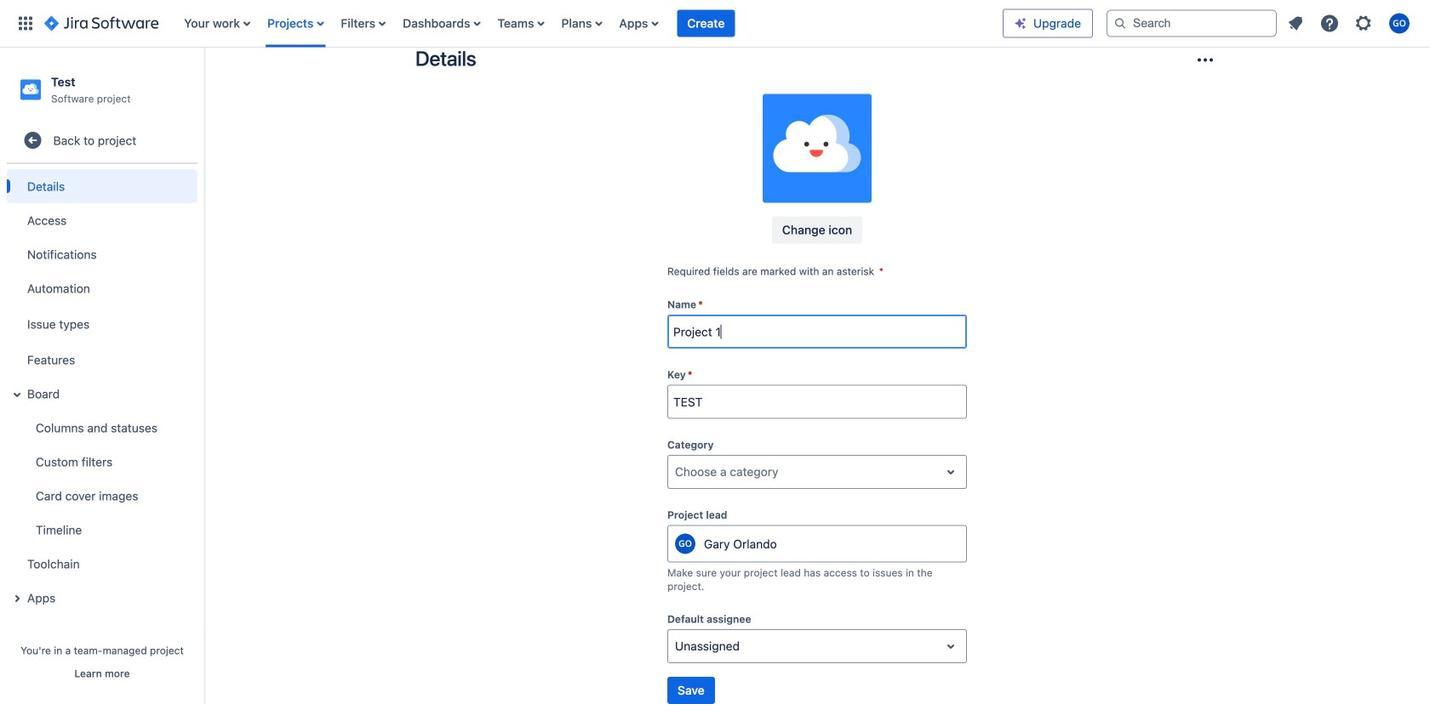 Task type: describe. For each thing, give the bounding box(es) containing it.
2 expand image from the top
[[7, 589, 27, 610]]

your profile and settings image
[[1389, 13, 1410, 34]]

1 expand image from the top
[[7, 385, 27, 405]]

settings image
[[1353, 13, 1374, 34]]



Task type: vqa. For each thing, say whether or not it's contained in the screenshot.
2nd open 'icon' from the bottom of the page
yes



Task type: locate. For each thing, give the bounding box(es) containing it.
sidebar element
[[0, 48, 204, 705]]

expand image
[[7, 385, 27, 405], [7, 589, 27, 610]]

open image
[[941, 637, 961, 657]]

search image
[[1113, 17, 1127, 30]]

None text field
[[675, 464, 678, 481]]

primary element
[[10, 0, 1003, 47]]

group
[[3, 164, 197, 621]]

more image
[[1195, 50, 1216, 70]]

None text field
[[675, 638, 678, 656]]

project avatar image
[[763, 94, 872, 203]]

Search field
[[1107, 10, 1277, 37]]

None field
[[668, 317, 966, 347], [668, 387, 966, 418], [668, 317, 966, 347], [668, 387, 966, 418]]

1 vertical spatial expand image
[[7, 589, 27, 610]]

0 horizontal spatial list
[[176, 0, 1003, 47]]

open image
[[941, 462, 961, 483]]

notifications image
[[1285, 13, 1306, 34]]

sidebar navigation image
[[186, 68, 223, 102]]

help image
[[1319, 13, 1340, 34]]

0 vertical spatial expand image
[[7, 385, 27, 405]]

list item
[[677, 0, 735, 47]]

1 horizontal spatial list
[[1280, 8, 1420, 39]]

banner
[[0, 0, 1430, 48]]

jira software image
[[44, 13, 159, 34], [44, 13, 159, 34]]

None search field
[[1107, 10, 1277, 37]]

group inside sidebar element
[[3, 164, 197, 621]]

appswitcher icon image
[[15, 13, 36, 34]]

main content
[[204, 0, 1430, 705]]

list
[[176, 0, 1003, 47], [1280, 8, 1420, 39]]



